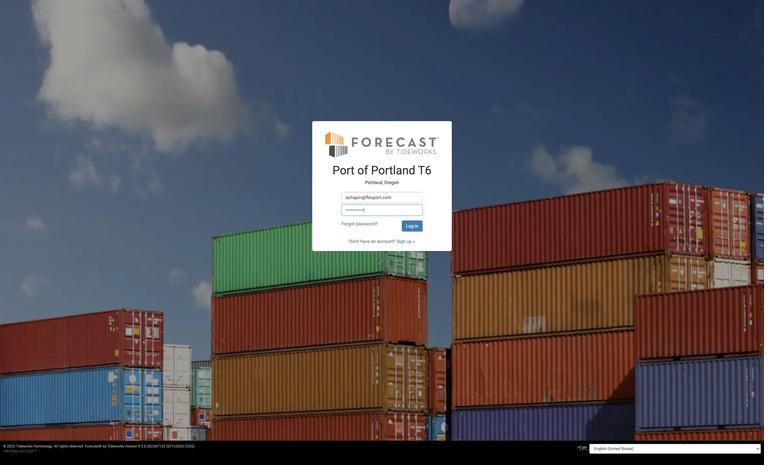 Task type: locate. For each thing, give the bounding box(es) containing it.
log in button
[[402, 220, 423, 231]]

forecast® by tideworks image
[[325, 131, 439, 158]]

©
[[3, 444, 6, 448]]

© 2023 tideworks technology. all rights reserved. forecast® by tideworks version 9.5.0.202307122 (07122023-2235) creating success ℠
[[3, 444, 194, 453]]

2023
[[7, 444, 15, 448]]

port
[[333, 164, 355, 177]]

»
[[413, 239, 415, 244]]

version
[[125, 444, 137, 448]]

tideworks
[[16, 444, 33, 448], [107, 444, 124, 448]]

password?
[[356, 221, 378, 226]]

sign
[[397, 239, 406, 244]]

2235)
[[185, 444, 194, 448]]

technology.
[[34, 444, 53, 448]]

forecast®
[[85, 444, 102, 448]]

Email or username text field
[[342, 192, 423, 203]]

0 horizontal spatial tideworks
[[16, 444, 33, 448]]

portland
[[371, 164, 416, 177]]

don't
[[349, 239, 359, 244]]

in
[[415, 223, 419, 229]]

1 horizontal spatial tideworks
[[107, 444, 124, 448]]

log
[[406, 223, 414, 229]]

tideworks right by
[[107, 444, 124, 448]]

9.5.0.202307122
[[138, 444, 166, 448]]

tideworks up success
[[16, 444, 33, 448]]

℠
[[34, 449, 37, 453]]

t6
[[418, 164, 432, 177]]

forgot
[[342, 221, 355, 226]]

(07122023-
[[166, 444, 185, 448]]



Task type: describe. For each thing, give the bounding box(es) containing it.
account?
[[377, 239, 396, 244]]

1 tideworks from the left
[[16, 444, 33, 448]]

don't have an account? sign up »
[[349, 239, 415, 244]]

Password password field
[[342, 205, 423, 216]]

forgot password? link
[[342, 221, 378, 226]]

sign up » link
[[397, 239, 415, 244]]

creating
[[3, 449, 19, 453]]

forgot password? log in
[[342, 221, 419, 229]]

rights
[[59, 444, 68, 448]]

all
[[54, 444, 58, 448]]

by
[[103, 444, 106, 448]]

portland,
[[365, 180, 383, 185]]

oregon
[[385, 180, 399, 185]]

reserved.
[[69, 444, 84, 448]]

port of portland t6 portland, oregon
[[333, 164, 432, 185]]

2 tideworks from the left
[[107, 444, 124, 448]]

of
[[358, 164, 368, 177]]

have
[[361, 239, 370, 244]]

an
[[371, 239, 376, 244]]

up
[[407, 239, 412, 244]]

success
[[19, 449, 33, 453]]



